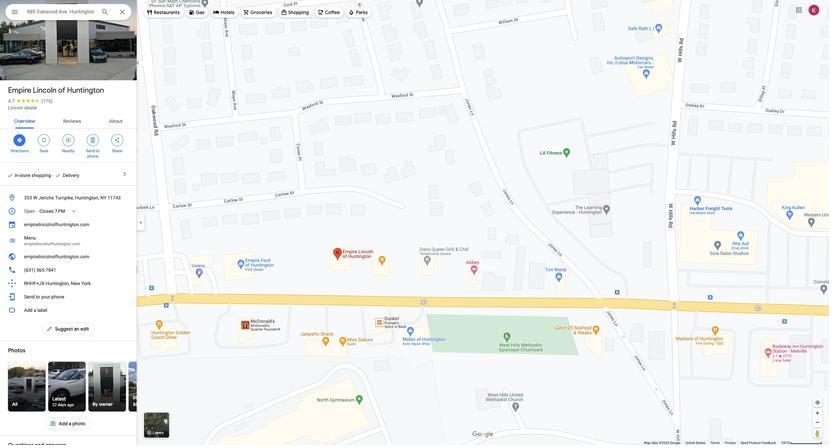 Task type: describe. For each thing, give the bounding box(es) containing it.
parks button
[[346, 4, 372, 20]]

w
[[33, 195, 37, 201]]

in-store shopping
[[15, 173, 51, 178]]

empire lincoln of huntington main content
[[0, 0, 166, 446]]

footer inside google maps element
[[644, 441, 781, 446]]

york
[[81, 281, 91, 286]]

send for send to phone
[[86, 149, 95, 153]]

suggest
[[55, 326, 73, 332]]

feedback
[[762, 441, 776, 445]]

22
[[52, 403, 57, 408]]

by owner
[[92, 402, 113, 408]]

989 Oakwood Ave. Huntington Station, NY 11746 field
[[5, 4, 131, 20]]

add a photo image
[[50, 421, 56, 427]]

photo of empire lincoln of huntington image
[[0, 0, 137, 86]]

united states button
[[685, 441, 705, 446]]

your
[[41, 294, 50, 300]]

none field inside 989 oakwood ave. huntington station, ny 11746 field
[[27, 8, 96, 16]]

send product feedback
[[741, 441, 776, 445]]

open ⋅ closes 7 pm
[[24, 209, 65, 214]]

rhhf+jx
[[24, 281, 44, 286]]

 suggest an edit
[[46, 326, 89, 333]]

menu empirelincolnofhuntington.com
[[24, 235, 80, 247]]

zoom out image
[[815, 420, 820, 425]]

edit
[[80, 326, 89, 332]]

11743
[[108, 195, 121, 201]]

open
[[24, 209, 35, 214]]

privacy button
[[725, 441, 736, 446]]

(175)
[[41, 98, 52, 104]]

1 empirelincolnofhuntington.com link from the top
[[0, 218, 137, 231]]


[[65, 137, 71, 144]]

label
[[37, 308, 47, 313]]

show street view coverage image
[[813, 429, 822, 439]]

empire
[[8, 86, 31, 95]]

4.7 stars image
[[15, 98, 41, 103]]

days
[[58, 403, 66, 408]]

collapse side panel image
[[137, 219, 144, 226]]

send product feedback button
[[741, 441, 776, 446]]

7 pm
[[55, 209, 65, 214]]

25 photos button
[[5, 64, 44, 75]]

shopping
[[288, 9, 309, 15]]

show open hours for the week image
[[71, 208, 77, 214]]

360°
[[133, 402, 143, 408]]

phone inside send to phone
[[87, 154, 98, 159]]

add a label
[[24, 308, 47, 313]]

coffee
[[325, 9, 340, 15]]

latest 22 days ago
[[52, 396, 74, 408]]

view
[[147, 395, 157, 401]]

333
[[24, 195, 32, 201]]

delivery
[[63, 173, 79, 178]]

4.7
[[8, 98, 15, 104]]

photos
[[8, 348, 25, 354]]

street view & 360°
[[133, 395, 162, 408]]

175 reviews element
[[41, 98, 52, 104]]


[[17, 137, 23, 144]]

565-
[[36, 268, 46, 273]]

100 ft
[[781, 441, 790, 445]]

states
[[696, 441, 705, 445]]

owner
[[99, 402, 113, 408]]

united states
[[685, 441, 705, 445]]

of
[[58, 86, 65, 95]]

directions
[[11, 149, 29, 153]]

photos
[[24, 66, 41, 73]]

dealer
[[24, 105, 37, 111]]

turnpike,
[[55, 195, 74, 201]]

share
[[112, 149, 122, 153]]

map data ©2023 google
[[644, 441, 680, 445]]

lincoln dealer button
[[8, 105, 37, 111]]

25
[[17, 66, 23, 73]]

has in-store shopping group
[[4, 172, 51, 179]]

coffee button
[[315, 4, 344, 20]]

gas
[[196, 9, 204, 15]]

overview button
[[9, 113, 41, 129]]

2 empirelincolnofhuntington.com link from the top
[[0, 250, 137, 264]]

&
[[159, 395, 162, 401]]

store
[[20, 173, 30, 178]]

(631)
[[24, 268, 35, 273]]

100 ft button
[[781, 441, 822, 445]]

a for photo
[[69, 421, 71, 427]]

restaurants
[[154, 9, 180, 15]]

333 w jericho turnpike, huntington, ny 11743
[[24, 195, 121, 201]]

actions for empire lincoln of huntington region
[[0, 129, 137, 162]]

empire lincoln of huntington
[[8, 86, 104, 95]]

closes
[[39, 209, 54, 214]]

zoom in image
[[815, 411, 820, 416]]

new
[[71, 281, 80, 286]]

about button
[[104, 113, 128, 129]]



Task type: locate. For each thing, give the bounding box(es) containing it.
0 vertical spatial empirelincolnofhuntington.com link
[[0, 218, 137, 231]]

0 horizontal spatial lincoln
[[8, 105, 23, 111]]

map
[[644, 441, 651, 445]]

google account: kenny nguyen  
(kenny.nguyen@adept.ai) image
[[809, 5, 819, 15]]

parks
[[356, 9, 368, 15]]

add right add a photo
[[59, 421, 68, 427]]

1 horizontal spatial phone
[[87, 154, 98, 159]]

phone down 
[[87, 154, 98, 159]]

hotels
[[221, 9, 234, 15]]

a left photo
[[69, 421, 71, 427]]

tab list
[[0, 113, 137, 129]]

7841
[[46, 268, 56, 273]]


[[90, 137, 96, 144]]

phone right your
[[51, 294, 64, 300]]

to left your
[[36, 294, 40, 300]]

1 horizontal spatial a
[[69, 421, 71, 427]]

an
[[74, 326, 79, 332]]

offers delivery group
[[52, 172, 79, 179]]

None field
[[27, 8, 96, 16]]


[[46, 326, 52, 333]]

0 horizontal spatial add
[[24, 308, 32, 313]]

tab list inside empire lincoln of huntington main content
[[0, 113, 137, 129]]

send inside button
[[741, 441, 748, 445]]

huntington, down 7841
[[46, 281, 70, 286]]

1 vertical spatial empirelincolnofhuntington.com
[[24, 242, 80, 247]]

send for send product feedback
[[741, 441, 748, 445]]

jericho
[[38, 195, 54, 201]]

0 horizontal spatial a
[[34, 308, 36, 313]]

send for send to your phone
[[24, 294, 35, 300]]

empirelincolnofhuntington.com link up 7841
[[0, 250, 137, 264]]

reviews button
[[58, 113, 86, 129]]

ny
[[100, 195, 106, 201]]

add left label
[[24, 308, 32, 313]]

rhhf+jx huntington, new york button
[[0, 277, 137, 290]]

send
[[86, 149, 95, 153], [24, 294, 35, 300], [741, 441, 748, 445]]

3 empirelincolnofhuntington.com from the top
[[24, 254, 89, 260]]

add a photo button
[[46, 416, 91, 432]]

0 horizontal spatial phone
[[51, 294, 64, 300]]

1 empirelincolnofhuntington.com from the top
[[24, 222, 89, 227]]

ago
[[67, 403, 74, 408]]

save
[[40, 149, 48, 153]]

huntington
[[67, 86, 104, 95]]

 button
[[5, 4, 24, 21]]

 search field
[[5, 4, 131, 21]]

1 horizontal spatial add
[[59, 421, 68, 427]]

hours image
[[8, 207, 16, 215]]

in-
[[15, 173, 20, 178]]

0 vertical spatial to
[[96, 149, 99, 153]]

a for label
[[34, 308, 36, 313]]

terms
[[710, 441, 720, 445]]

0 vertical spatial send
[[86, 149, 95, 153]]

send to your phone
[[24, 294, 64, 300]]

send inside send to phone
[[86, 149, 95, 153]]

send down rhhf+jx
[[24, 294, 35, 300]]

photo
[[72, 421, 85, 427]]

a left label
[[34, 308, 36, 313]]

about
[[109, 118, 123, 124]]

hotels button
[[210, 4, 238, 20]]

1 vertical spatial empirelincolnofhuntington.com link
[[0, 250, 137, 264]]

(631) 565-7841
[[24, 268, 56, 273]]

send down 
[[86, 149, 95, 153]]

1 horizontal spatial send
[[86, 149, 95, 153]]

1 vertical spatial add
[[59, 421, 68, 427]]

huntington, left ny
[[75, 195, 99, 201]]

send to phone
[[86, 149, 99, 159]]

to for phone
[[96, 149, 99, 153]]

a
[[34, 308, 36, 313], [69, 421, 71, 427]]

lincoln up 175 reviews element
[[33, 86, 57, 95]]

groceries button
[[240, 4, 276, 20]]

1 vertical spatial phone
[[51, 294, 64, 300]]

product
[[749, 441, 761, 445]]

0 horizontal spatial send
[[24, 294, 35, 300]]

all button
[[0, 362, 64, 412]]

1 horizontal spatial lincoln
[[33, 86, 57, 95]]

2 vertical spatial empirelincolnofhuntington.com
[[24, 254, 89, 260]]

by
[[92, 402, 98, 408]]

©2023
[[659, 441, 669, 445]]

groceries
[[250, 9, 272, 15]]

empirelincolnofhuntington.com link down the show open hours for the week image
[[0, 218, 137, 231]]

0 vertical spatial empirelincolnofhuntington.com
[[24, 222, 89, 227]]

100
[[781, 441, 787, 445]]

0 vertical spatial huntington,
[[75, 195, 99, 201]]

add a label button
[[0, 304, 137, 317]]

latest
[[52, 396, 66, 402]]

empirelincolnofhuntington.com link
[[0, 218, 137, 231], [0, 250, 137, 264]]

united
[[685, 441, 695, 445]]

1 vertical spatial a
[[69, 421, 71, 427]]

to for your
[[36, 294, 40, 300]]

huntington, inside button
[[46, 281, 70, 286]]

1 vertical spatial send
[[24, 294, 35, 300]]

1 horizontal spatial to
[[96, 149, 99, 153]]


[[114, 137, 120, 144]]

tab list containing overview
[[0, 113, 137, 129]]

to left share
[[96, 149, 99, 153]]

add for add a photo
[[59, 421, 68, 427]]

2 vertical spatial send
[[741, 441, 748, 445]]

1 vertical spatial to
[[36, 294, 40, 300]]

shopping
[[32, 173, 51, 178]]

street
[[133, 395, 146, 401]]

rhhf+jx huntington, new york
[[24, 281, 91, 286]]

add a photo
[[59, 421, 85, 427]]

empirelincolnofhuntington.com for second empirelincolnofhuntington.com link from the top of the information for empire lincoln of huntington region
[[24, 254, 89, 260]]

1 horizontal spatial huntington,
[[75, 195, 99, 201]]

privacy
[[725, 441, 736, 445]]

overview
[[14, 118, 35, 124]]

lincoln
[[33, 86, 57, 95], [8, 105, 23, 111]]

street view & 360° button
[[129, 362, 166, 412]]

by owner button
[[70, 362, 145, 412]]

2 horizontal spatial send
[[741, 441, 748, 445]]

phone
[[87, 154, 98, 159], [51, 294, 64, 300]]

google maps element
[[0, 0, 829, 446]]

show your location image
[[815, 400, 821, 406]]

empirelincolnofhuntington.com down 7 pm
[[24, 222, 89, 227]]

layers
[[153, 431, 164, 436]]

empirelincolnofhuntington.com up 7841
[[24, 254, 89, 260]]

to inside send to phone
[[96, 149, 99, 153]]

footer
[[644, 441, 781, 446]]

⋅
[[36, 209, 38, 214]]

empirelincolnofhuntington.com down menu
[[24, 242, 80, 247]]

0 horizontal spatial huntington,
[[46, 281, 70, 286]]

333 w jericho turnpike, huntington, ny 11743 button
[[0, 191, 137, 205]]

restaurants button
[[144, 4, 184, 20]]

add for add a label
[[24, 308, 32, 313]]

shopping button
[[278, 4, 313, 20]]

(631) 565-7841 button
[[0, 264, 137, 277]]

1 vertical spatial lincoln
[[8, 105, 23, 111]]

huntington, inside "button"
[[75, 195, 99, 201]]

lincoln inside button
[[8, 105, 23, 111]]

phone inside button
[[51, 294, 64, 300]]

2 empirelincolnofhuntington.com from the top
[[24, 242, 80, 247]]

to
[[96, 149, 99, 153], [36, 294, 40, 300]]

0 vertical spatial a
[[34, 308, 36, 313]]

ft
[[787, 441, 790, 445]]

·
[[52, 173, 53, 178]]

0 vertical spatial add
[[24, 308, 32, 313]]

menu
[[24, 235, 36, 241]]

25 photos
[[17, 66, 41, 73]]

lincoln dealer
[[8, 105, 37, 111]]

0 horizontal spatial to
[[36, 294, 40, 300]]

1 vertical spatial huntington,
[[46, 281, 70, 286]]

send left product
[[741, 441, 748, 445]]

to inside button
[[36, 294, 40, 300]]

data
[[651, 441, 658, 445]]

information for empire lincoln of huntington region
[[0, 190, 137, 304]]

send inside button
[[24, 294, 35, 300]]

reviews
[[63, 118, 81, 124]]

0 vertical spatial phone
[[87, 154, 98, 159]]

0 vertical spatial lincoln
[[33, 86, 57, 95]]

lincoln down '4.7'
[[8, 105, 23, 111]]


[[11, 7, 19, 17]]

empirelincolnofhuntington.com for second empirelincolnofhuntington.com link from the bottom
[[24, 222, 89, 227]]

footer containing map data ©2023 google
[[644, 441, 781, 446]]

all
[[12, 402, 18, 408]]

gas button
[[186, 4, 208, 20]]



Task type: vqa. For each thing, say whether or not it's contained in the screenshot.
1 Lodge St, Asheville, NC 28803 button at left
no



